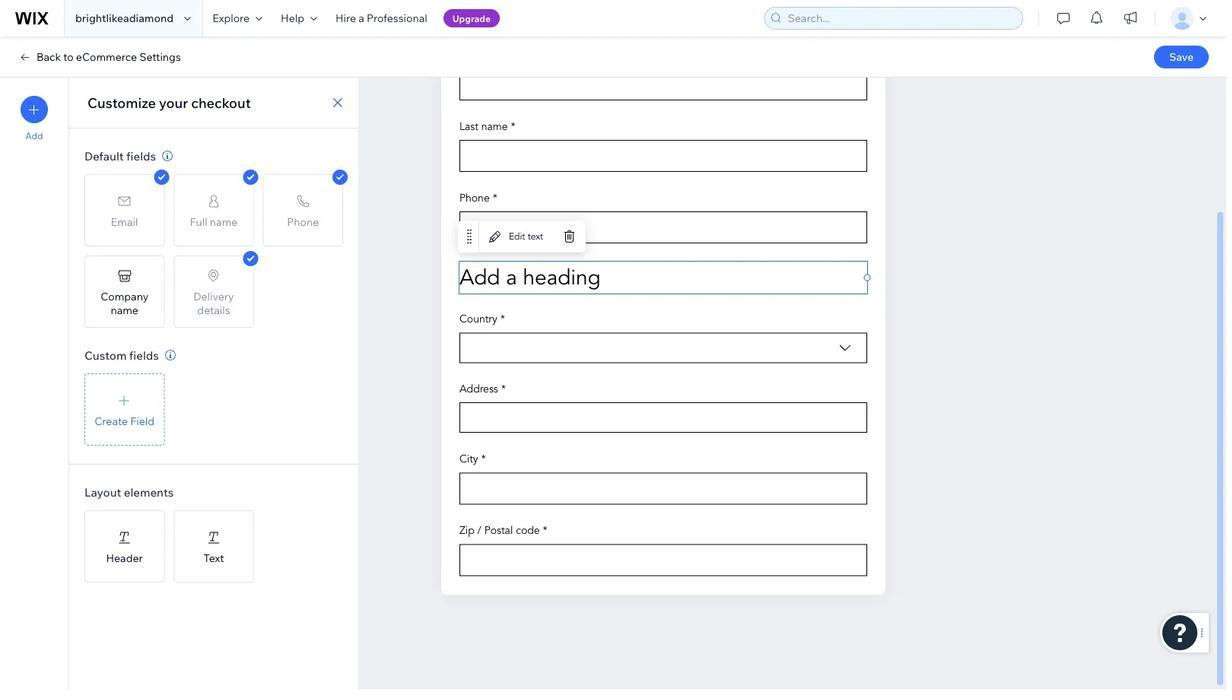 Task type: locate. For each thing, give the bounding box(es) containing it.
upgrade
[[453, 13, 491, 24]]

fields for default fields
[[126, 149, 156, 163]]

company
[[101, 290, 149, 303]]

default fields
[[84, 149, 156, 163]]

create
[[95, 414, 128, 428]]

header
[[106, 551, 143, 565]]

field
[[130, 414, 154, 428]]

help button
[[272, 0, 326, 37]]

professional
[[367, 11, 427, 25]]

add
[[25, 130, 43, 142]]

name
[[111, 303, 138, 317]]

0 vertical spatial fields
[[126, 149, 156, 163]]

checkout
[[191, 94, 251, 111]]

back to ecommerce settings button
[[18, 50, 181, 64]]

back to ecommerce settings
[[37, 50, 181, 64]]

create field
[[95, 414, 154, 428]]

custom fields
[[84, 348, 159, 363]]

fields
[[126, 149, 156, 163], [129, 348, 159, 363]]

create field button
[[84, 374, 165, 446]]

save button
[[1154, 46, 1209, 68]]

text
[[528, 231, 543, 242]]

hire
[[336, 11, 356, 25]]

fields right 'custom'
[[129, 348, 159, 363]]

1 vertical spatial fields
[[129, 348, 159, 363]]

your
[[159, 94, 188, 111]]

fields for custom fields
[[129, 348, 159, 363]]

company name
[[101, 290, 149, 317]]

layout elements
[[84, 485, 174, 500]]

to
[[63, 50, 74, 64]]

edit text
[[509, 231, 543, 242]]

upgrade button
[[443, 9, 500, 27]]

fields right 'default' on the top
[[126, 149, 156, 163]]



Task type: describe. For each thing, give the bounding box(es) containing it.
help
[[281, 11, 304, 25]]

default
[[84, 149, 124, 163]]

back
[[37, 50, 61, 64]]

custom
[[84, 348, 127, 363]]

brightlikeadiamond
[[75, 11, 174, 25]]

hire a professional
[[336, 11, 427, 25]]

ecommerce
[[76, 50, 137, 64]]

settings
[[139, 50, 181, 64]]

save
[[1169, 50, 1194, 64]]

a
[[359, 11, 364, 25]]

customize
[[88, 94, 156, 111]]

elements
[[124, 485, 174, 500]]

hire a professional link
[[326, 0, 437, 37]]

customize your checkout
[[88, 94, 251, 111]]

Search... field
[[783, 8, 1018, 29]]

text
[[203, 551, 224, 565]]

edit text button
[[482, 223, 552, 250]]

explore
[[212, 11, 250, 25]]

add button
[[21, 96, 48, 142]]

edit
[[509, 231, 525, 242]]

layout
[[84, 485, 121, 500]]



Task type: vqa. For each thing, say whether or not it's contained in the screenshot.
right the to
no



